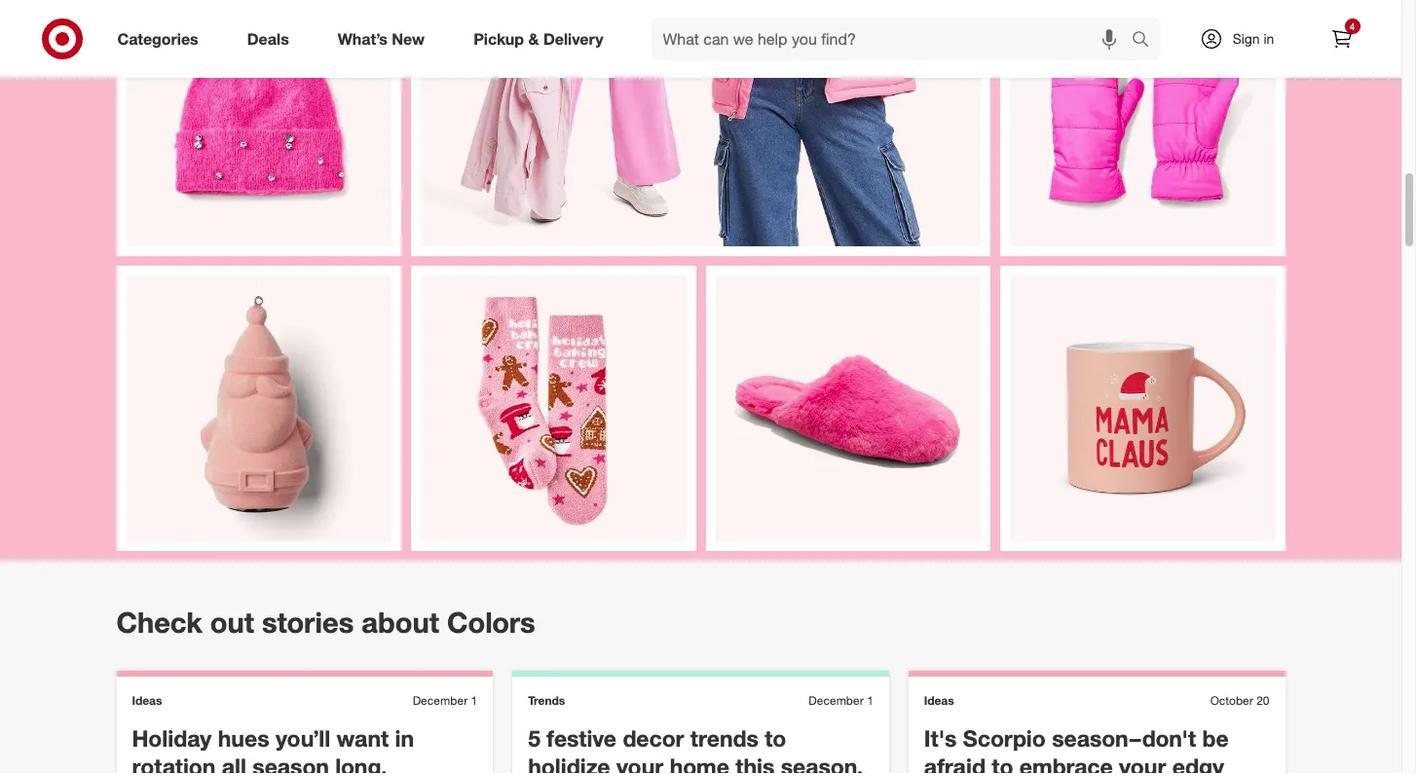 Task type: describe. For each thing, give the bounding box(es) containing it.
all
[[222, 753, 246, 774]]

trends
[[528, 694, 565, 708]]

afraid
[[925, 753, 986, 774]]

1 for holiday hues you'll want in rotation all season long.
[[471, 694, 478, 708]]

in inside "holiday hues you'll want in rotation all season long."
[[395, 725, 414, 752]]

december for 5 festive decor trends to holidize your home this season.
[[809, 694, 864, 708]]

what's new
[[338, 29, 425, 48]]

sign in link
[[1183, 18, 1305, 60]]

you'll
[[276, 725, 331, 752]]

check
[[116, 605, 202, 640]]

season.
[[781, 753, 864, 774]]

out
[[210, 605, 254, 640]]

embrace
[[1020, 753, 1113, 774]]

your inside 5 festive decor trends to holidize your home this season.
[[617, 753, 664, 774]]

check out stories about colors
[[116, 605, 536, 640]]

holiday hues you'll want in rotation all season long.
[[132, 725, 414, 774]]

what's new link
[[321, 18, 449, 60]]

deals
[[247, 29, 289, 48]]

october 20
[[1211, 694, 1270, 708]]

december 1 for holiday hues you'll want in rotation all season long.
[[413, 694, 478, 708]]

it's scorpio season–don't be afraid to embrace your edg
[[925, 725, 1229, 774]]

be
[[1203, 725, 1229, 752]]

season–don't
[[1052, 725, 1197, 752]]

it's
[[925, 725, 957, 752]]

long.
[[335, 753, 387, 774]]

20
[[1257, 694, 1270, 708]]

what's
[[338, 29, 388, 48]]

your inside it's scorpio season–don't be afraid to embrace your edg
[[1120, 753, 1167, 774]]

pickup & delivery link
[[457, 18, 628, 60]]

sign in
[[1233, 30, 1275, 47]]

5 festive decor trends to holidize your home this season.
[[528, 725, 864, 774]]

october
[[1211, 694, 1254, 708]]

season
[[253, 753, 329, 774]]

about
[[362, 605, 439, 640]]

categories link
[[101, 18, 223, 60]]

&
[[529, 29, 539, 48]]



Task type: locate. For each thing, give the bounding box(es) containing it.
1 horizontal spatial in
[[1264, 30, 1275, 47]]

1 horizontal spatial december
[[809, 694, 864, 708]]

december 1 up season.
[[809, 694, 874, 708]]

ideas for it's scorpio season–don't be afraid to embrace your edg
[[925, 694, 955, 708]]

1 1 from the left
[[471, 694, 478, 708]]

search button
[[1123, 18, 1170, 64]]

sign
[[1233, 30, 1260, 47]]

1 ideas from the left
[[132, 694, 162, 708]]

december for holiday hues you'll want in rotation all season long.
[[413, 694, 468, 708]]

2 december 1 from the left
[[809, 694, 874, 708]]

pickup & delivery
[[474, 29, 604, 48]]

4
[[1350, 20, 1356, 32]]

december 1 for 5 festive decor trends to holidize your home this season.
[[809, 694, 874, 708]]

0 horizontal spatial your
[[617, 753, 664, 774]]

2 ideas from the left
[[925, 694, 955, 708]]

new
[[392, 29, 425, 48]]

1 horizontal spatial to
[[992, 753, 1014, 774]]

ideas for holiday hues you'll want in rotation all season long.
[[132, 694, 162, 708]]

2 december from the left
[[809, 694, 864, 708]]

december up season.
[[809, 694, 864, 708]]

delivery
[[544, 29, 604, 48]]

this
[[736, 753, 775, 774]]

december
[[413, 694, 468, 708], [809, 694, 864, 708]]

ideas up it's
[[925, 694, 955, 708]]

december 1 down the about
[[413, 694, 478, 708]]

hues
[[218, 725, 269, 752]]

1 your from the left
[[617, 753, 664, 774]]

to inside 5 festive decor trends to holidize your home this season.
[[765, 725, 787, 752]]

1 horizontal spatial december 1
[[809, 694, 874, 708]]

0 horizontal spatial ideas
[[132, 694, 162, 708]]

ideas up holiday
[[132, 694, 162, 708]]

holidize
[[528, 753, 610, 774]]

1 horizontal spatial 1
[[867, 694, 874, 708]]

in right want
[[395, 725, 414, 752]]

What can we help you find? suggestions appear below search field
[[651, 18, 1137, 60]]

colors
[[447, 605, 536, 640]]

decor
[[623, 725, 684, 752]]

stories
[[262, 605, 354, 640]]

to inside it's scorpio season–don't be afraid to embrace your edg
[[992, 753, 1014, 774]]

want
[[337, 725, 389, 752]]

scorpio
[[963, 725, 1046, 752]]

1 horizontal spatial your
[[1120, 753, 1167, 774]]

2 1 from the left
[[867, 694, 874, 708]]

1
[[471, 694, 478, 708], [867, 694, 874, 708]]

categories
[[117, 29, 198, 48]]

to
[[765, 725, 787, 752], [992, 753, 1014, 774]]

to down 'scorpio'
[[992, 753, 1014, 774]]

1 horizontal spatial ideas
[[925, 694, 955, 708]]

2 your from the left
[[1120, 753, 1167, 774]]

festive
[[547, 725, 617, 752]]

december 1
[[413, 694, 478, 708], [809, 694, 874, 708]]

rotation
[[132, 753, 216, 774]]

ideas
[[132, 694, 162, 708], [925, 694, 955, 708]]

4 link
[[1321, 18, 1364, 60]]

your down season–don't
[[1120, 753, 1167, 774]]

deals link
[[231, 18, 314, 60]]

holiday
[[132, 725, 212, 752]]

5
[[528, 725, 541, 752]]

0 horizontal spatial december
[[413, 694, 468, 708]]

0 horizontal spatial 1
[[471, 694, 478, 708]]

0 horizontal spatial in
[[395, 725, 414, 752]]

in
[[1264, 30, 1275, 47], [395, 725, 414, 752]]

to up this
[[765, 725, 787, 752]]

your
[[617, 753, 664, 774], [1120, 753, 1167, 774]]

1 december from the left
[[413, 694, 468, 708]]

home
[[670, 753, 730, 774]]

search
[[1123, 31, 1170, 50]]

1 for 5 festive decor trends to holidize your home this season.
[[867, 694, 874, 708]]

your down decor
[[617, 753, 664, 774]]

0 vertical spatial in
[[1264, 30, 1275, 47]]

1 vertical spatial in
[[395, 725, 414, 752]]

0 horizontal spatial december 1
[[413, 694, 478, 708]]

in right sign
[[1264, 30, 1275, 47]]

december down the about
[[413, 694, 468, 708]]

pickup
[[474, 29, 524, 48]]

0 horizontal spatial to
[[765, 725, 787, 752]]

1 december 1 from the left
[[413, 694, 478, 708]]

trends
[[691, 725, 759, 752]]



Task type: vqa. For each thing, say whether or not it's contained in the screenshot.
5
yes



